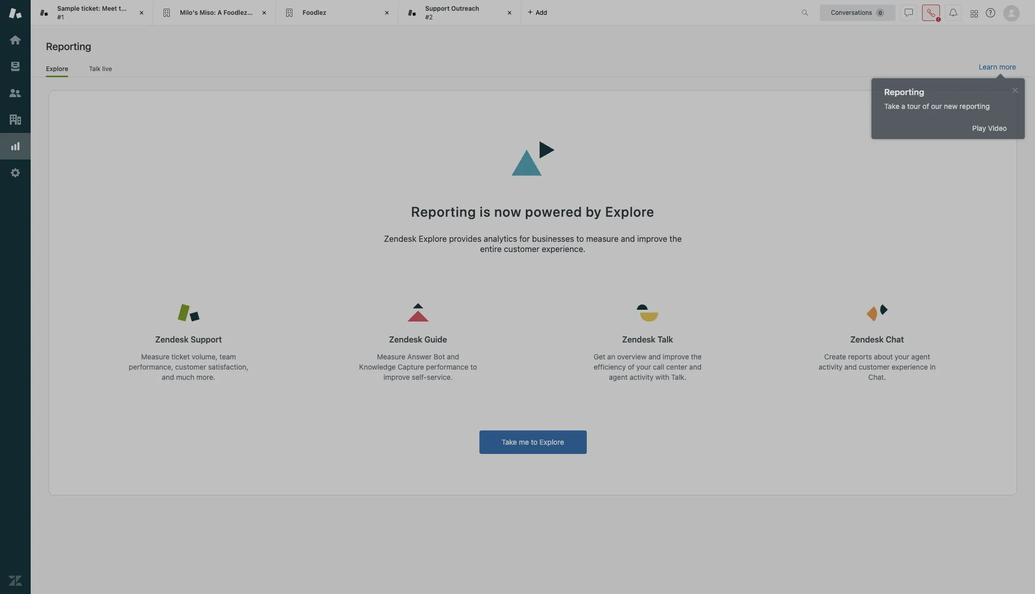 Task type: locate. For each thing, give the bounding box(es) containing it.
agent
[[911, 352, 930, 361], [609, 373, 628, 381]]

take left the me
[[502, 438, 517, 446]]

the
[[119, 5, 129, 12], [670, 234, 682, 243], [691, 352, 702, 361]]

zendesk products image
[[971, 10, 978, 17]]

outreach
[[451, 5, 479, 12]]

explore right views 'image'
[[46, 65, 68, 72]]

of
[[923, 100, 929, 109], [628, 362, 635, 371]]

2 tab from the left
[[399, 0, 521, 26]]

1 horizontal spatial tab
[[399, 0, 521, 26]]

customer inside create reports about your agent activity and customer experience in chat.
[[859, 362, 890, 371]]

1 vertical spatial agent
[[609, 373, 628, 381]]

measure up knowledge on the left
[[377, 352, 405, 361]]

get
[[594, 352, 605, 361]]

2 horizontal spatial reporting
[[884, 85, 924, 96]]

agent up experience
[[911, 352, 930, 361]]

1 tab from the left
[[31, 0, 153, 26]]

foodlez inside milo's miso: a foodlez subsidiary tab
[[224, 9, 247, 16]]

improve inside get an overview and improve the efficiency of your call center and agent activity with talk.
[[663, 352, 689, 361]]

create
[[824, 352, 846, 361]]

close image
[[136, 8, 147, 18], [259, 8, 269, 18], [505, 8, 515, 18]]

close image for sample ticket: meet the ticket
[[136, 8, 147, 18]]

about
[[874, 352, 893, 361]]

measure for zendesk support
[[141, 352, 170, 361]]

and
[[621, 234, 635, 243], [447, 352, 459, 361], [649, 352, 661, 361], [689, 362, 702, 371], [845, 362, 857, 371], [162, 373, 174, 381]]

1 vertical spatial improve
[[663, 352, 689, 361]]

to right "performance"
[[470, 362, 477, 371]]

support up #2
[[425, 5, 450, 12]]

take left a
[[884, 100, 900, 109]]

new
[[944, 100, 958, 109]]

1 horizontal spatial agent
[[911, 352, 930, 361]]

of inside get an overview and improve the efficiency of your call center and agent activity with talk.
[[628, 362, 635, 371]]

activity down call
[[630, 373, 654, 381]]

1 vertical spatial your
[[637, 362, 651, 371]]

support up volume,
[[191, 335, 222, 344]]

1 vertical spatial of
[[628, 362, 635, 371]]

close image right a
[[259, 8, 269, 18]]

explore inside button
[[540, 438, 564, 446]]

customer
[[504, 244, 540, 253], [175, 362, 206, 371], [859, 362, 890, 371]]

of left our
[[923, 100, 929, 109]]

2 horizontal spatial customer
[[859, 362, 890, 371]]

2 close image from the left
[[259, 8, 269, 18]]

knowledge
[[359, 362, 396, 371]]

learn
[[979, 62, 997, 71]]

customer up much on the bottom left of the page
[[175, 362, 206, 371]]

0 horizontal spatial support
[[191, 335, 222, 344]]

0 horizontal spatial tab
[[31, 0, 153, 26]]

0 horizontal spatial of
[[628, 362, 635, 371]]

1 vertical spatial activity
[[630, 373, 654, 381]]

1 horizontal spatial ticket
[[171, 352, 190, 361]]

measure inside measure answer bot and knowledge capture performance to improve self-service.
[[377, 352, 405, 361]]

activity down create
[[819, 362, 843, 371]]

0 horizontal spatial talk
[[89, 65, 100, 72]]

your up experience
[[895, 352, 909, 361]]

more
[[999, 62, 1016, 71]]

1 horizontal spatial take
[[884, 100, 900, 109]]

2 horizontal spatial close image
[[505, 8, 515, 18]]

1 measure from the left
[[141, 352, 170, 361]]

ticket right "meet"
[[130, 5, 147, 12]]

2 vertical spatial improve
[[384, 373, 410, 381]]

reporting up provides
[[411, 203, 476, 220]]

and left much on the bottom left of the page
[[162, 373, 174, 381]]

1 foodlez from the left
[[224, 9, 247, 16]]

improve right measure
[[637, 234, 667, 243]]

customer up chat.
[[859, 362, 890, 371]]

your left call
[[637, 362, 651, 371]]

meet
[[102, 5, 117, 12]]

answer
[[407, 352, 432, 361]]

0 vertical spatial agent
[[911, 352, 930, 361]]

1 horizontal spatial foodlez
[[303, 9, 326, 16]]

1 vertical spatial ticket
[[171, 352, 190, 361]]

chat.
[[868, 373, 886, 381]]

learn more link
[[979, 62, 1016, 72]]

2 foodlez from the left
[[303, 9, 326, 16]]

0 horizontal spatial the
[[119, 5, 129, 12]]

agent down efficiency
[[609, 373, 628, 381]]

1 vertical spatial the
[[670, 234, 682, 243]]

to up experience.
[[577, 234, 584, 243]]

explore
[[46, 65, 68, 72], [605, 203, 655, 220], [419, 234, 447, 243], [540, 438, 564, 446]]

improve down capture
[[384, 373, 410, 381]]

center
[[666, 362, 687, 371]]

volume,
[[192, 352, 218, 361]]

zendesk guide
[[389, 335, 447, 344]]

0 horizontal spatial reporting
[[46, 40, 91, 52]]

1 horizontal spatial your
[[895, 352, 909, 361]]

#2
[[425, 13, 433, 21]]

explore inside zendesk explore provides analytics for businesses to measure and improve the entire customer experience.
[[419, 234, 447, 243]]

3 close image from the left
[[505, 8, 515, 18]]

0 horizontal spatial ticket
[[130, 5, 147, 12]]

call
[[653, 362, 664, 371]]

0 horizontal spatial to
[[470, 362, 477, 371]]

zendesk image
[[9, 574, 22, 587]]

0 vertical spatial the
[[119, 5, 129, 12]]

foodlez tab
[[276, 0, 399, 26]]

explore left provides
[[419, 234, 447, 243]]

1 vertical spatial to
[[470, 362, 477, 371]]

0 horizontal spatial customer
[[175, 362, 206, 371]]

zendesk inside zendesk explore provides analytics for businesses to measure and improve the entire customer experience.
[[384, 234, 417, 243]]

close image right "meet"
[[136, 8, 147, 18]]

0 vertical spatial improve
[[637, 234, 667, 243]]

0 horizontal spatial take
[[502, 438, 517, 446]]

2 vertical spatial the
[[691, 352, 702, 361]]

2 vertical spatial reporting
[[411, 203, 476, 220]]

foodlez right subsidiary
[[303, 9, 326, 16]]

a
[[218, 9, 222, 16]]

✕ link
[[1012, 84, 1018, 94]]

1 horizontal spatial talk
[[658, 335, 673, 344]]

zendesk for zendesk chat
[[850, 335, 884, 344]]

explore right the me
[[540, 438, 564, 446]]

zendesk
[[384, 234, 417, 243], [155, 335, 189, 344], [389, 335, 422, 344], [622, 335, 656, 344], [850, 335, 884, 344]]

0 vertical spatial your
[[895, 352, 909, 361]]

to
[[577, 234, 584, 243], [470, 362, 477, 371], [531, 438, 538, 446]]

of inside reporting take a tour of our new reporting
[[923, 100, 929, 109]]

in
[[930, 362, 936, 371]]

2 horizontal spatial the
[[691, 352, 702, 361]]

reporting up a
[[884, 85, 924, 96]]

0 horizontal spatial activity
[[630, 373, 654, 381]]

1 horizontal spatial of
[[923, 100, 929, 109]]

2 horizontal spatial to
[[577, 234, 584, 243]]

tab
[[31, 0, 153, 26], [399, 0, 521, 26]]

with
[[656, 373, 669, 381]]

by
[[586, 203, 602, 220]]

1 vertical spatial reporting
[[884, 85, 924, 96]]

0 horizontal spatial close image
[[136, 8, 147, 18]]

main element
[[0, 0, 31, 594]]

reports
[[848, 352, 872, 361]]

tour
[[907, 100, 921, 109]]

to inside button
[[531, 438, 538, 446]]

team
[[219, 352, 236, 361]]

1 horizontal spatial close image
[[259, 8, 269, 18]]

and inside create reports about your agent activity and customer experience in chat.
[[845, 362, 857, 371]]

create reports about your agent activity and customer experience in chat.
[[819, 352, 936, 381]]

and down reports
[[845, 362, 857, 371]]

reporting inside reporting take a tour of our new reporting
[[884, 85, 924, 96]]

take me to explore
[[502, 438, 564, 446]]

our
[[931, 100, 942, 109]]

take
[[884, 100, 900, 109], [502, 438, 517, 446]]

measure answer bot and knowledge capture performance to improve self-service.
[[359, 352, 477, 381]]

reporting up explore link
[[46, 40, 91, 52]]

0 vertical spatial activity
[[819, 362, 843, 371]]

improve up center
[[663, 352, 689, 361]]

close image right outreach
[[505, 8, 515, 18]]

customer down for
[[504, 244, 540, 253]]

0 horizontal spatial your
[[637, 362, 651, 371]]

chat
[[886, 335, 904, 344]]

capture
[[398, 362, 424, 371]]

zendesk support
[[155, 335, 222, 344]]

and inside measure ticket volume, team performance, customer satisfaction, and much more.
[[162, 373, 174, 381]]

measure up 'performance,' on the left bottom of the page
[[141, 352, 170, 361]]

reporting
[[46, 40, 91, 52], [884, 85, 924, 96], [411, 203, 476, 220]]

0 horizontal spatial agent
[[609, 373, 628, 381]]

foodlez right a
[[224, 9, 247, 16]]

measure ticket volume, team performance, customer satisfaction, and much more.
[[129, 352, 248, 381]]

your
[[895, 352, 909, 361], [637, 362, 651, 371]]

take inside reporting take a tour of our new reporting
[[884, 100, 900, 109]]

agent inside create reports about your agent activity and customer experience in chat.
[[911, 352, 930, 361]]

2 measure from the left
[[377, 352, 405, 361]]

1 horizontal spatial measure
[[377, 352, 405, 361]]

0 vertical spatial of
[[923, 100, 929, 109]]

zendesk for zendesk explore provides analytics for businesses to measure and improve the entire customer experience.
[[384, 234, 417, 243]]

1 horizontal spatial the
[[670, 234, 682, 243]]

0 vertical spatial reporting
[[46, 40, 91, 52]]

ticket:
[[81, 5, 100, 12]]

reporting for reporting take a tour of our new reporting
[[884, 85, 924, 96]]

support
[[425, 5, 450, 12], [191, 335, 222, 344]]

1 vertical spatial take
[[502, 438, 517, 446]]

1 horizontal spatial reporting
[[411, 203, 476, 220]]

0 horizontal spatial measure
[[141, 352, 170, 361]]

0 horizontal spatial foodlez
[[224, 9, 247, 16]]

zendesk for zendesk support
[[155, 335, 189, 344]]

conversations
[[831, 8, 872, 16]]

your inside get an overview and improve the efficiency of your call center and agent activity with talk.
[[637, 362, 651, 371]]

live
[[102, 65, 112, 72]]

close image inside milo's miso: a foodlez subsidiary tab
[[259, 8, 269, 18]]

and right measure
[[621, 234, 635, 243]]

measure inside measure ticket volume, team performance, customer satisfaction, and much more.
[[141, 352, 170, 361]]

1 horizontal spatial activity
[[819, 362, 843, 371]]

measure
[[141, 352, 170, 361], [377, 352, 405, 361]]

support inside support outreach #2
[[425, 5, 450, 12]]

0 vertical spatial support
[[425, 5, 450, 12]]

1 horizontal spatial support
[[425, 5, 450, 12]]

to right the me
[[531, 438, 538, 446]]

talk
[[89, 65, 100, 72], [658, 335, 673, 344]]

a
[[902, 100, 905, 109]]

activity
[[819, 362, 843, 371], [630, 373, 654, 381]]

ticket down "zendesk support"
[[171, 352, 190, 361]]

milo's
[[180, 9, 198, 16]]

foodlez
[[224, 9, 247, 16], [303, 9, 326, 16]]

the inside sample ticket: meet the ticket #1
[[119, 5, 129, 12]]

0 vertical spatial take
[[884, 100, 900, 109]]

service.
[[427, 373, 453, 381]]

the inside get an overview and improve the efficiency of your call center and agent activity with talk.
[[691, 352, 702, 361]]

and up "performance"
[[447, 352, 459, 361]]

1 horizontal spatial customer
[[504, 244, 540, 253]]

✕
[[1012, 84, 1018, 93]]

1 close image from the left
[[136, 8, 147, 18]]

overview
[[617, 352, 647, 361]]

talk up call
[[658, 335, 673, 344]]

1 horizontal spatial to
[[531, 438, 538, 446]]

talk left live
[[89, 65, 100, 72]]

0 vertical spatial to
[[577, 234, 584, 243]]

talk live
[[89, 65, 112, 72]]

of down overview
[[628, 362, 635, 371]]

is
[[480, 203, 491, 220]]

and inside measure answer bot and knowledge capture performance to improve self-service.
[[447, 352, 459, 361]]

2 vertical spatial to
[[531, 438, 538, 446]]

reporting is now powered by explore
[[411, 203, 655, 220]]

0 vertical spatial ticket
[[130, 5, 147, 12]]



Task type: vqa. For each thing, say whether or not it's contained in the screenshot.
Question inside Secondary element
no



Task type: describe. For each thing, give the bounding box(es) containing it.
conversations button
[[820, 4, 896, 21]]

0 vertical spatial talk
[[89, 65, 100, 72]]

experience
[[892, 362, 928, 371]]

your inside create reports about your agent activity and customer experience in chat.
[[895, 352, 909, 361]]

support outreach #2
[[425, 5, 479, 21]]

tab containing sample ticket: meet the ticket
[[31, 0, 153, 26]]

admin image
[[9, 166, 22, 179]]

views image
[[9, 60, 22, 73]]

analytics
[[484, 234, 517, 243]]

zendesk chat
[[850, 335, 904, 344]]

performance
[[426, 362, 469, 371]]

the inside zendesk explore provides analytics for businesses to measure and improve the entire customer experience.
[[670, 234, 682, 243]]

miso:
[[200, 9, 216, 16]]

much
[[176, 373, 194, 381]]

provides
[[449, 234, 482, 243]]

activity inside get an overview and improve the efficiency of your call center and agent activity with talk.
[[630, 373, 654, 381]]

for
[[519, 234, 530, 243]]

milo's miso: a foodlez subsidiary
[[180, 9, 281, 16]]

tab containing support outreach
[[399, 0, 521, 26]]

video
[[988, 122, 1007, 131]]

get an overview and improve the efficiency of your call center and agent activity with talk.
[[594, 352, 702, 381]]

ticket inside measure ticket volume, team performance, customer satisfaction, and much more.
[[171, 352, 190, 361]]

agent inside get an overview and improve the efficiency of your call center and agent activity with talk.
[[609, 373, 628, 381]]

and inside zendesk explore provides analytics for businesses to measure and improve the entire customer experience.
[[621, 234, 635, 243]]

zendesk explore provides analytics for businesses to measure and improve the entire customer experience.
[[384, 234, 682, 253]]

improve inside measure answer bot and knowledge capture performance to improve self-service.
[[384, 373, 410, 381]]

#1
[[57, 13, 64, 21]]

customer inside measure ticket volume, team performance, customer satisfaction, and much more.
[[175, 362, 206, 371]]

customer inside zendesk explore provides analytics for businesses to measure and improve the entire customer experience.
[[504, 244, 540, 253]]

more.
[[196, 373, 215, 381]]

talk live link
[[89, 65, 112, 76]]

learn more
[[979, 62, 1016, 71]]

and right center
[[689, 362, 702, 371]]

talk.
[[671, 373, 686, 381]]

measure
[[586, 234, 619, 243]]

explore link
[[46, 65, 68, 77]]

play video
[[972, 122, 1007, 131]]

satisfaction,
[[208, 362, 248, 371]]

take me to explore button
[[479, 430, 587, 454]]

reporting for reporting
[[46, 40, 91, 52]]

now
[[494, 203, 522, 220]]

get help image
[[986, 8, 995, 17]]

reporting take a tour of our new reporting
[[884, 85, 990, 109]]

close image
[[382, 8, 392, 18]]

zendesk support image
[[9, 7, 22, 20]]

customers image
[[9, 86, 22, 100]]

get started image
[[9, 33, 22, 47]]

foodlez inside foodlez tab
[[303, 9, 326, 16]]

efficiency
[[594, 362, 626, 371]]

businesses
[[532, 234, 574, 243]]

subsidiary
[[249, 9, 281, 16]]

sample ticket: meet the ticket #1
[[57, 5, 147, 21]]

performance,
[[129, 362, 173, 371]]

reporting
[[960, 100, 990, 109]]

1 vertical spatial support
[[191, 335, 222, 344]]

zendesk talk
[[622, 335, 673, 344]]

reporting for reporting is now powered by explore
[[411, 203, 476, 220]]

measure for zendesk guide
[[377, 352, 405, 361]]

self-
[[412, 373, 427, 381]]

sample
[[57, 5, 80, 12]]

play video button
[[962, 121, 1017, 132]]

milo's miso: a foodlez subsidiary tab
[[153, 0, 281, 26]]

take inside button
[[502, 438, 517, 446]]

activity inside create reports about your agent activity and customer experience in chat.
[[819, 362, 843, 371]]

bot
[[434, 352, 445, 361]]

experience.
[[542, 244, 586, 253]]

close image for support outreach
[[505, 8, 515, 18]]

play
[[972, 122, 986, 131]]

me
[[519, 438, 529, 446]]

to inside measure answer bot and knowledge capture performance to improve self-service.
[[470, 362, 477, 371]]

entire
[[480, 244, 502, 253]]

powered
[[525, 203, 582, 220]]

organizations image
[[9, 113, 22, 126]]

zendesk for zendesk talk
[[622, 335, 656, 344]]

to inside zendesk explore provides analytics for businesses to measure and improve the entire customer experience.
[[577, 234, 584, 243]]

and up call
[[649, 352, 661, 361]]

reporting image
[[9, 140, 22, 153]]

tabs tab list
[[31, 0, 791, 26]]

an
[[607, 352, 615, 361]]

zendesk for zendesk guide
[[389, 335, 422, 344]]

1 vertical spatial talk
[[658, 335, 673, 344]]

guide
[[425, 335, 447, 344]]

ticket inside sample ticket: meet the ticket #1
[[130, 5, 147, 12]]

improve inside zendesk explore provides analytics for businesses to measure and improve the entire customer experience.
[[637, 234, 667, 243]]

explore right by
[[605, 203, 655, 220]]



